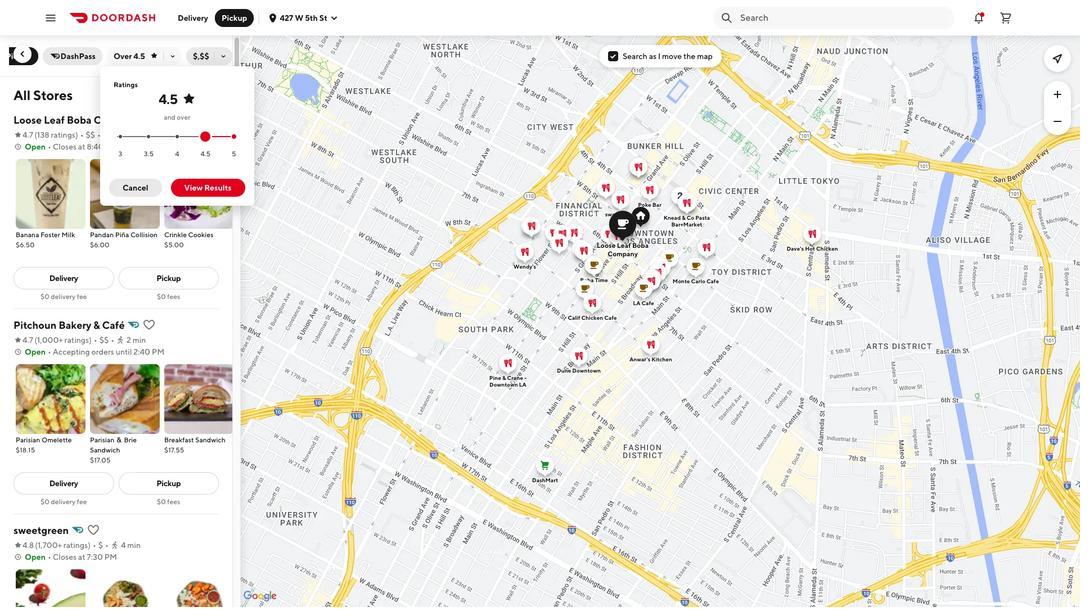 Task type: vqa. For each thing, say whether or not it's contained in the screenshot.
Click to add this store to your saved list image corresponding to Pitchoun Bakery & Café
yes



Task type: locate. For each thing, give the bounding box(es) containing it.
2 delivery from the top
[[51, 498, 76, 506]]

4 down 4 stars and over image
[[175, 149, 179, 158]]

fee for &
[[77, 498, 87, 506]]

pickup button up "$,$$" button at left
[[215, 9, 254, 27]]

) up open • accepting orders until 2:40 pm
[[89, 336, 92, 345]]

$0 down $5.00
[[157, 293, 166, 301]]

pickup down the $17.55
[[157, 479, 181, 488]]

pandan
[[90, 231, 114, 239]]

1 vertical spatial min
[[133, 336, 146, 345]]

1 4.7 from the top
[[23, 131, 33, 140]]

0 vertical spatial click to add this store to your saved list image
[[143, 318, 156, 332]]

0 vertical spatial 2 min
[[113, 131, 132, 140]]

open down 1,000+
[[25, 348, 46, 357]]

ratings
[[114, 80, 138, 89]]

2 min for pitchoun bakery & café
[[127, 336, 146, 345]]

Store search: begin typing to search for stores available on DoorDash text field
[[741, 12, 948, 24]]

ratings up open • closes at 7:30 pm
[[63, 541, 88, 550]]

0 vertical spatial $$
[[86, 131, 95, 140]]

fee up ( 1,700+ ratings ) at the bottom
[[77, 498, 87, 506]]

click to add this store to your saved list image for sweetgreen
[[87, 524, 100, 537]]

loose
[[14, 114, 42, 126], [597, 241, 616, 250], [597, 241, 616, 250]]

0 vertical spatial 4
[[175, 149, 179, 158]]

parisian for parisian ＆ brie sandwich $17.05
[[90, 436, 115, 445]]

1 vertical spatial delivery link
[[14, 473, 114, 495]]

map region
[[150, 32, 1080, 608]]

hot
[[805, 245, 815, 252], [805, 245, 815, 252]]

open down 4.8
[[25, 553, 46, 562]]

$0 delivery fee up 'pitchoun bakery & café'
[[41, 293, 87, 301]]

0 vertical spatial average rating of 4.7 out of 5 element
[[14, 129, 33, 141]]

delivery link down $17.05
[[14, 473, 114, 495]]

pine
[[489, 375, 501, 382], [489, 375, 501, 382]]

ratings up accepting
[[64, 336, 89, 345]]

parisian ＆ brie sandwich image
[[90, 365, 160, 434]]

• down 1,700+
[[48, 553, 51, 562]]

min for café
[[133, 336, 146, 345]]

bar+market
[[672, 221, 702, 228], [672, 221, 702, 228]]

sandwich right breakfast
[[195, 436, 226, 445]]

$0 fees down the $17.55
[[157, 498, 180, 506]]

anwar's kitchen dune downtown
[[557, 356, 672, 374], [557, 356, 672, 374]]

ratings
[[51, 131, 75, 140], [64, 336, 89, 345], [63, 541, 88, 550]]

1 vertical spatial $0 delivery fee
[[41, 498, 87, 506]]

pm right 7:30
[[104, 553, 117, 562]]

• $$ up 8:40
[[80, 131, 95, 140]]

$6.00
[[90, 241, 110, 249]]

fee for boba
[[77, 293, 87, 301]]

1 vertical spatial sandwich
[[90, 446, 120, 455]]

4.7 for pitchoun
[[23, 336, 33, 345]]

2 fee from the top
[[77, 498, 87, 506]]

1 horizontal spatial 4.5
[[159, 91, 178, 107]]

la
[[633, 300, 641, 307], [633, 300, 641, 307], [519, 382, 527, 388], [519, 382, 527, 388]]

crinkle
[[164, 231, 187, 239]]

calif chicken cafe
[[568, 315, 617, 321], [568, 315, 617, 321]]

downtown
[[572, 367, 601, 374], [572, 367, 601, 374], [490, 382, 518, 388], [490, 382, 518, 388]]

0 horizontal spatial 4.5
[[134, 52, 145, 61]]

1 vertical spatial click to add this store to your saved list image
[[87, 524, 100, 537]]

2 open from the top
[[25, 348, 46, 357]]

0 vertical spatial closes
[[53, 142, 77, 151]]

4.7 for loose
[[23, 131, 33, 140]]

2 left '3 stars and over' icon
[[113, 131, 118, 140]]

1 vertical spatial open
[[25, 348, 46, 357]]

2 delivery link from the top
[[14, 473, 114, 495]]

breakfast
[[164, 436, 194, 445]]

0 horizontal spatial $$
[[86, 131, 95, 140]]

2 pickup link from the top
[[118, 473, 219, 495]]

0 horizontal spatial sandwich
[[90, 446, 120, 455]]

0 vertical spatial (
[[34, 131, 37, 140]]

0 vertical spatial 4.7
[[23, 131, 33, 140]]

over
[[114, 52, 132, 61]]

closes down ( 1,700+ ratings ) at the bottom
[[53, 553, 77, 562]]

2 for company
[[113, 131, 118, 140]]

banana foster milk image
[[16, 159, 86, 229]]

crane
[[507, 375, 523, 382], [507, 375, 523, 382]]

• down 1,000+
[[48, 348, 51, 357]]

1 vertical spatial ratings
[[64, 336, 89, 345]]

$0 up the pitchoun
[[41, 293, 49, 301]]

2 at from the top
[[78, 553, 85, 562]]

pm for loose leaf boba company
[[105, 142, 118, 151]]

$18.15
[[16, 446, 35, 455]]

average rating of 4.7 out of 5 element
[[14, 129, 33, 141], [14, 335, 33, 346]]

open for loose
[[25, 142, 46, 151]]

) for boba
[[75, 131, 78, 140]]

min
[[119, 131, 132, 140], [133, 336, 146, 345], [127, 541, 141, 550]]

4
[[175, 149, 179, 158], [121, 541, 126, 550]]

min up 2:40
[[133, 336, 146, 345]]

• left $
[[93, 541, 96, 550]]

2 vertical spatial pm
[[104, 553, 117, 562]]

search as i move the map
[[623, 52, 713, 61]]

min for company
[[119, 131, 132, 140]]

at
[[78, 142, 85, 151], [78, 553, 85, 562]]

cancel
[[123, 183, 148, 192]]

average rating of 4.7 out of 5 element for pitchoun bakery & café
[[14, 335, 33, 346]]

$0 for pickup link associated with company
[[157, 293, 166, 301]]

omelette
[[42, 436, 72, 445]]

0 vertical spatial $0 delivery fee
[[41, 293, 87, 301]]

sweetgreen
[[605, 211, 636, 218], [605, 211, 636, 218], [14, 525, 69, 537]]

1 horizontal spatial $$
[[99, 336, 109, 345]]

company
[[94, 114, 139, 126], [608, 250, 638, 258], [608, 250, 638, 258]]

2
[[113, 131, 118, 140], [127, 336, 131, 345]]

view
[[184, 183, 203, 192]]

0 vertical spatial open
[[25, 142, 46, 151]]

zoom in image
[[1051, 88, 1065, 101]]

$0 fees for loose leaf boba company
[[157, 293, 180, 301]]

pandan piña collision image
[[90, 159, 160, 229]]

1 vertical spatial 2
[[127, 336, 131, 345]]

0 vertical spatial • $$
[[80, 131, 95, 140]]

( up the open • closes at 8:40 pm
[[34, 131, 37, 140]]

1 vertical spatial 4.7
[[23, 336, 33, 345]]

average rating of 4.8 out of 5 element
[[14, 540, 34, 551]]

delivery up ( 1,700+ ratings ) at the bottom
[[51, 498, 76, 506]]

delivery inside delivery button
[[178, 13, 208, 22]]

1 horizontal spatial click to add this store to your saved list image
[[143, 318, 156, 332]]

1 vertical spatial fees
[[167, 498, 180, 506]]

st
[[319, 13, 327, 22]]

1,700+
[[38, 541, 62, 550]]

pickup button
[[215, 9, 254, 27], [0, 47, 38, 65]]

banana
[[16, 231, 39, 239]]

4 right $
[[121, 541, 126, 550]]

parisian left '＆'
[[90, 436, 115, 445]]

1 at from the top
[[78, 142, 85, 151]]

2 vertical spatial delivery
[[49, 479, 78, 488]]

pm for sweetgreen
[[104, 553, 117, 562]]

pm left 3 in the top of the page
[[105, 142, 118, 151]]

1 vertical spatial $0 fees
[[157, 498, 180, 506]]

0 vertical spatial delivery link
[[14, 267, 114, 290]]

$,$$ button
[[186, 47, 232, 65]]

click to add this store to your saved list image up 2:40
[[143, 318, 156, 332]]

monte carlo cafe
[[673, 278, 719, 285], [673, 278, 719, 285]]

$0 for pickup link related to café
[[157, 498, 166, 506]]

pm
[[105, 142, 118, 151], [152, 348, 164, 357], [104, 553, 117, 562]]

$0 delivery fee for bakery
[[41, 498, 87, 506]]

at left 7:30
[[78, 553, 85, 562]]

2 min
[[113, 131, 132, 140], [127, 336, 146, 345]]

0 vertical spatial 4.5
[[134, 52, 145, 61]]

1 horizontal spatial parisian
[[90, 436, 115, 445]]

) left • $
[[88, 541, 91, 550]]

0 vertical spatial fees
[[167, 293, 180, 301]]

2 up "until"
[[127, 336, 131, 345]]

parisian ＆ brie sandwich $17.05
[[90, 436, 137, 465]]

0 vertical spatial 2
[[113, 131, 118, 140]]

1 horizontal spatial 4
[[175, 149, 179, 158]]

click to add this store to your saved list image up • $
[[87, 524, 100, 537]]

parisian inside parisian omelette $18.15
[[16, 436, 40, 445]]

4.5 stars and over image
[[202, 134, 209, 140]]

delivery link down banana foster milk $6.50
[[14, 267, 114, 290]]

closes down ( 138 ratings ) on the left top of the page
[[53, 142, 77, 151]]

$5.00
[[164, 241, 184, 249]]

1 horizontal spatial pickup button
[[215, 9, 254, 27]]

427 w 5th st
[[280, 13, 327, 22]]

• $$ for boba
[[80, 131, 95, 140]]

1 vertical spatial (
[[34, 336, 37, 345]]

138
[[37, 131, 49, 140]]

average rating of 4.7 out of 5 element left 138 on the left
[[14, 129, 33, 141]]

pickup link down $5.00
[[118, 267, 219, 290]]

fee up bakery
[[77, 293, 87, 301]]

4.5 up and
[[159, 91, 178, 107]]

1 fee from the top
[[77, 293, 87, 301]]

• up 8:40
[[97, 131, 101, 140]]

pickup button up the all
[[0, 47, 38, 65]]

$0 delivery fee for leaf
[[41, 293, 87, 301]]

parisian omelette $18.15
[[16, 436, 72, 455]]

4.5 right over
[[134, 52, 145, 61]]

delivery link
[[14, 267, 114, 290], [14, 473, 114, 495]]

1 average rating of 4.7 out of 5 element from the top
[[14, 129, 33, 141]]

4.7 down the pitchoun
[[23, 336, 33, 345]]

parisian omelette image
[[16, 365, 86, 434]]

0 vertical spatial fee
[[77, 293, 87, 301]]

0 horizontal spatial 2
[[113, 131, 118, 140]]

at left 8:40
[[78, 142, 85, 151]]

loose leaf boba company
[[14, 114, 139, 126], [597, 241, 649, 258], [597, 241, 649, 258]]

click to add this store to your saved list image
[[143, 318, 156, 332], [87, 524, 100, 537]]

4.5 down 4.5 stars and over icon
[[201, 149, 211, 158]]

0 vertical spatial ratings
[[51, 131, 75, 140]]

parisian up $18.15
[[16, 436, 40, 445]]

0 horizontal spatial pickup button
[[0, 47, 38, 65]]

all stores
[[14, 87, 73, 103]]

1 vertical spatial delivery
[[51, 498, 76, 506]]

anwar's
[[630, 356, 651, 363], [630, 356, 651, 363]]

＆
[[116, 436, 123, 445]]

ratings up the open • closes at 8:40 pm
[[51, 131, 75, 140]]

view results
[[184, 183, 232, 192]]

&
[[682, 214, 686, 221], [682, 214, 686, 221], [93, 320, 100, 331], [502, 375, 506, 382], [502, 375, 506, 382]]

1 parisian from the left
[[16, 436, 40, 445]]

sandwich up $17.05
[[90, 446, 120, 455]]

2 average rating of 4.7 out of 5 element from the top
[[14, 335, 33, 346]]

) for &
[[89, 336, 92, 345]]

chicken
[[816, 245, 838, 252], [816, 245, 838, 252], [582, 315, 603, 321], [582, 315, 603, 321]]

$0 fees down $5.00
[[157, 293, 180, 301]]

pickup down $5.00
[[157, 274, 181, 283]]

0 vertical spatial delivery
[[51, 293, 76, 301]]

5th
[[305, 13, 318, 22]]

carlo
[[691, 278, 706, 285], [691, 278, 706, 285]]

•
[[80, 131, 84, 140], [97, 131, 101, 140], [48, 142, 51, 151], [94, 336, 97, 345], [111, 336, 114, 345], [48, 348, 51, 357], [93, 541, 96, 550], [105, 541, 109, 550], [48, 553, 51, 562]]

2 horizontal spatial 4.5
[[201, 149, 211, 158]]

1 vertical spatial fee
[[77, 498, 87, 506]]

pm right 2:40
[[152, 348, 164, 357]]

notification bell image
[[972, 11, 986, 24]]

0 vertical spatial )
[[75, 131, 78, 140]]

boba time
[[580, 277, 608, 284], [580, 277, 608, 284]]

8:40
[[87, 142, 104, 151]]

1 open from the top
[[25, 142, 46, 151]]

( down the pitchoun
[[34, 336, 37, 345]]

$0 up 1,700+
[[41, 498, 49, 506]]

wendy's
[[514, 263, 536, 270], [514, 263, 536, 270]]

1 vertical spatial $$
[[99, 336, 109, 345]]

2 fees from the top
[[167, 498, 180, 506]]

$0 delivery fee up ( 1,700+ ratings ) at the bottom
[[41, 498, 87, 506]]

2 parisian from the left
[[90, 436, 115, 445]]

delivery up the $,$$
[[178, 13, 208, 22]]

average rating of 4.7 out of 5 element down the pitchoun
[[14, 335, 33, 346]]

4 stars and over image
[[175, 135, 179, 139]]

2 vertical spatial ratings
[[63, 541, 88, 550]]

parisian inside parisian ＆ brie sandwich $17.05
[[90, 436, 115, 445]]

collision
[[130, 231, 158, 239]]

chicken pesto parm image
[[90, 570, 160, 608]]

powered by google image
[[244, 591, 277, 603]]

delivery for café
[[49, 479, 78, 488]]

1 horizontal spatial sandwich
[[195, 436, 226, 445]]

2 $0 delivery fee from the top
[[41, 498, 87, 506]]

2 vertical spatial min
[[127, 541, 141, 550]]

1 vertical spatial • $$
[[94, 336, 109, 345]]

pine & crane - downtown la dashmart
[[489, 375, 558, 484], [489, 375, 558, 484]]

1 fees from the top
[[167, 293, 180, 301]]

2 vertical spatial open
[[25, 553, 46, 562]]

0 horizontal spatial parisian
[[16, 436, 40, 445]]

pickup up the all
[[6, 52, 31, 61]]

parisian
[[16, 436, 40, 445], [90, 436, 115, 445]]

fees down $5.00
[[167, 293, 180, 301]]

delivery for bakery
[[51, 498, 76, 506]]

0 vertical spatial delivery
[[178, 13, 208, 22]]

delivery link for bakery
[[14, 473, 114, 495]]

2 closes from the top
[[53, 553, 77, 562]]

0 horizontal spatial 4
[[121, 541, 126, 550]]

dave's
[[787, 245, 804, 252], [787, 245, 804, 252]]

delivery for leaf
[[51, 293, 76, 301]]

) up the open • closes at 8:40 pm
[[75, 131, 78, 140]]

fees down the $17.55
[[167, 498, 180, 506]]

0 vertical spatial $0 fees
[[157, 293, 180, 301]]

1 vertical spatial average rating of 4.7 out of 5 element
[[14, 335, 33, 346]]

0 vertical spatial at
[[78, 142, 85, 151]]

1 $0 fees from the top
[[157, 293, 180, 301]]

1 vertical spatial 4.5
[[159, 91, 178, 107]]

bar
[[653, 201, 662, 208], [653, 201, 662, 208]]

click to add this store to your saved list image for pitchoun bakery & café
[[143, 318, 156, 332]]

pickup right delivery button
[[222, 13, 247, 22]]

delivery up 'pitchoun bakery & café'
[[51, 293, 76, 301]]

(
[[34, 131, 37, 140], [34, 336, 37, 345], [35, 541, 38, 550]]

delivery down parisian omelette $18.15
[[49, 479, 78, 488]]

1 delivery from the top
[[51, 293, 76, 301]]

1 closes from the top
[[53, 142, 77, 151]]

delivery
[[51, 293, 76, 301], [51, 498, 76, 506]]

pickup link down the $17.55
[[118, 473, 219, 495]]

1 vertical spatial closes
[[53, 553, 77, 562]]

min up 3 in the top of the page
[[119, 131, 132, 140]]

0 vertical spatial min
[[119, 131, 132, 140]]

• $$ for &
[[94, 336, 109, 345]]

fees for café
[[167, 498, 180, 506]]

2 min up 2:40
[[127, 336, 146, 345]]

leaf
[[44, 114, 65, 126], [617, 241, 631, 250], [617, 241, 631, 250]]

la cafe
[[633, 300, 654, 307], [633, 300, 654, 307]]

1 vertical spatial delivery
[[49, 274, 78, 283]]

open down 138 on the left
[[25, 142, 46, 151]]

boba
[[67, 114, 92, 126], [632, 241, 649, 250], [632, 241, 649, 250], [580, 277, 594, 284], [580, 277, 594, 284]]

and
[[164, 113, 176, 122]]

fees
[[167, 293, 180, 301], [167, 498, 180, 506]]

1 vertical spatial )
[[89, 336, 92, 345]]

0 vertical spatial pickup button
[[215, 9, 254, 27]]

2 min up 3 in the top of the page
[[113, 131, 132, 140]]

breakfast sandwich image
[[164, 365, 234, 434]]

3 open from the top
[[25, 553, 46, 562]]

1 pickup link from the top
[[118, 267, 219, 290]]

• $$ up orders
[[94, 336, 109, 345]]

$0 down the $17.55
[[157, 498, 166, 506]]

-
[[524, 375, 527, 382], [524, 375, 527, 382]]

min right $
[[127, 541, 141, 550]]

delivery down banana foster milk $6.50
[[49, 274, 78, 283]]

parisian for parisian omelette $18.15
[[16, 436, 40, 445]]

2 4.7 from the top
[[23, 336, 33, 345]]

pickup for top pickup button
[[222, 13, 247, 22]]

1 delivery link from the top
[[14, 267, 114, 290]]

1 $0 delivery fee from the top
[[41, 293, 87, 301]]

brie
[[124, 436, 137, 445]]

over 4.5
[[114, 52, 145, 61]]

2 $0 fees from the top
[[157, 498, 180, 506]]

1 vertical spatial at
[[78, 553, 85, 562]]

0 vertical spatial sandwich
[[195, 436, 226, 445]]

0 vertical spatial pickup link
[[118, 267, 219, 290]]

( right 4.8
[[35, 541, 38, 550]]

1 horizontal spatial 2
[[127, 336, 131, 345]]

create your own image
[[16, 570, 86, 608]]

0 horizontal spatial click to add this store to your saved list image
[[87, 524, 100, 537]]

closes for sweetgreen
[[53, 553, 77, 562]]

at for sweetgreen
[[78, 553, 85, 562]]

knead
[[664, 214, 681, 221], [664, 214, 681, 221]]

dune
[[557, 367, 571, 374], [557, 367, 571, 374]]

delivery
[[178, 13, 208, 22], [49, 274, 78, 283], [49, 479, 78, 488]]

1 vertical spatial 2 min
[[127, 336, 146, 345]]

1 vertical spatial pickup link
[[118, 473, 219, 495]]

$$ up 8:40
[[86, 131, 95, 140]]

4.7 left 138 on the left
[[23, 131, 33, 140]]

1 vertical spatial 4
[[121, 541, 126, 550]]

0 vertical spatial pm
[[105, 142, 118, 151]]

dave's hot chicken
[[787, 245, 838, 252], [787, 245, 838, 252]]

open menu image
[[44, 11, 57, 24]]

cafe
[[707, 278, 719, 285], [707, 278, 719, 285], [642, 300, 654, 307], [642, 300, 654, 307], [604, 315, 617, 321], [604, 315, 617, 321]]

$
[[98, 541, 103, 550]]

time
[[595, 277, 608, 284], [595, 277, 608, 284]]

$$ up orders
[[99, 336, 109, 345]]



Task type: describe. For each thing, give the bounding box(es) containing it.
breakfast sandwich $17.55
[[164, 436, 226, 455]]

move
[[662, 52, 682, 61]]

stores
[[33, 87, 73, 103]]

• down 138 on the left
[[48, 142, 51, 151]]

pandan piña collision $6.00
[[90, 231, 158, 249]]

4 min
[[121, 541, 141, 550]]

results
[[204, 183, 232, 192]]

1,000+
[[37, 336, 63, 345]]

click to add this store to your saved list image
[[157, 113, 170, 127]]

crinkle cookies $5.00
[[164, 231, 214, 249]]

dashpass button
[[43, 47, 102, 65]]

2:40
[[134, 348, 150, 357]]

orders
[[91, 348, 114, 357]]

milk
[[62, 231, 75, 239]]

pickup for pickup link associated with company
[[157, 274, 181, 283]]

$$ for café
[[99, 336, 109, 345]]

as
[[649, 52, 657, 61]]

2 vertical spatial (
[[35, 541, 38, 550]]

427
[[280, 13, 293, 22]]

open for pitchoun
[[25, 348, 46, 357]]

sandwich inside breakfast sandwich $17.55
[[195, 436, 226, 445]]

recenter the map image
[[1051, 52, 1065, 65]]

foster
[[41, 231, 60, 239]]

• down "café"
[[111, 336, 114, 345]]

pickup for the bottommost pickup button
[[6, 52, 31, 61]]

• right $
[[105, 541, 109, 550]]

$$ for company
[[86, 131, 95, 140]]

bakery
[[59, 320, 91, 331]]

pickup link for café
[[118, 473, 219, 495]]

$0 fees for pitchoun bakery & café
[[157, 498, 180, 506]]

café
[[102, 320, 125, 331]]

fees for company
[[167, 293, 180, 301]]

cookies
[[188, 231, 214, 239]]

ratings for bakery
[[64, 336, 89, 345]]

over 4.5 button
[[107, 47, 182, 65]]

until
[[116, 348, 132, 357]]

open • closes at 7:30 pm
[[25, 553, 117, 562]]

4 for 4
[[175, 149, 179, 158]]

$0 for delivery link related to bakery
[[41, 498, 49, 506]]

( for loose
[[34, 131, 37, 140]]

piña
[[115, 231, 129, 239]]

all
[[14, 87, 31, 103]]

427 w 5th st button
[[269, 13, 339, 22]]

2 for café
[[127, 336, 131, 345]]

pickup for pickup link related to café
[[157, 479, 181, 488]]

zoom out image
[[1051, 115, 1065, 128]]

$17.05
[[90, 456, 111, 465]]

and over
[[164, 113, 190, 122]]

( 1,000+ ratings )
[[34, 336, 92, 345]]

pickup link for company
[[118, 267, 219, 290]]

sandwich inside parisian ＆ brie sandwich $17.05
[[90, 446, 120, 455]]

5
[[232, 149, 236, 158]]

banana foster milk $6.50
[[16, 231, 75, 249]]

over
[[177, 113, 190, 122]]

5 stars and over image
[[231, 134, 237, 140]]

average rating of 4.7 out of 5 element for loose leaf boba company
[[14, 129, 33, 141]]

search
[[623, 52, 648, 61]]

• $
[[93, 541, 103, 550]]

the
[[684, 52, 696, 61]]

pitchoun bakery & café
[[14, 320, 125, 331]]

delivery button
[[171, 9, 215, 27]]

3 stars and over image
[[118, 135, 123, 139]]

3
[[118, 149, 122, 158]]

4.8
[[23, 541, 34, 550]]

open • accepting orders until 2:40 pm
[[25, 348, 164, 357]]

3.5 stars and over image
[[147, 135, 151, 139]]

w
[[295, 13, 303, 22]]

3.5
[[144, 149, 154, 158]]

harvest bowl image
[[164, 570, 234, 608]]

1 vertical spatial pickup button
[[0, 47, 38, 65]]

accepting
[[53, 348, 90, 357]]

$0 for delivery link corresponding to leaf
[[41, 293, 49, 301]]

2 vertical spatial 4.5
[[201, 149, 211, 158]]

previous image
[[18, 50, 27, 59]]

4.5 inside over 4.5 button
[[134, 52, 145, 61]]

dashpass
[[61, 52, 96, 61]]

• up the open • closes at 8:40 pm
[[80, 131, 84, 140]]

closes for loose leaf boba company
[[53, 142, 77, 151]]

( for pitchoun
[[34, 336, 37, 345]]

7:30
[[87, 553, 103, 562]]

delivery for company
[[49, 274, 78, 283]]

view results button
[[171, 179, 245, 197]]

Search as I move the map checkbox
[[608, 51, 618, 61]]

at for loose leaf boba company
[[78, 142, 85, 151]]

$6.50
[[16, 241, 35, 249]]

1 vertical spatial pm
[[152, 348, 164, 357]]

ratings for leaf
[[51, 131, 75, 140]]

crinkle cookies image
[[164, 159, 234, 229]]

open • closes at 8:40 pm
[[25, 142, 118, 151]]

delivery link for leaf
[[14, 267, 114, 290]]

2 min for loose leaf boba company
[[113, 131, 132, 140]]

pitchoun
[[14, 320, 57, 331]]

0 items, open order cart image
[[999, 11, 1013, 24]]

• up open • accepting orders until 2:40 pm
[[94, 336, 97, 345]]

i
[[658, 52, 661, 61]]

( 1,700+ ratings )
[[35, 541, 91, 550]]

map
[[697, 52, 713, 61]]

cancel button
[[109, 179, 162, 197]]

4 for 4 min
[[121, 541, 126, 550]]

( 138 ratings )
[[34, 131, 78, 140]]

$17.55
[[164, 446, 184, 455]]

$,$$
[[193, 52, 209, 61]]

2 vertical spatial )
[[88, 541, 91, 550]]



